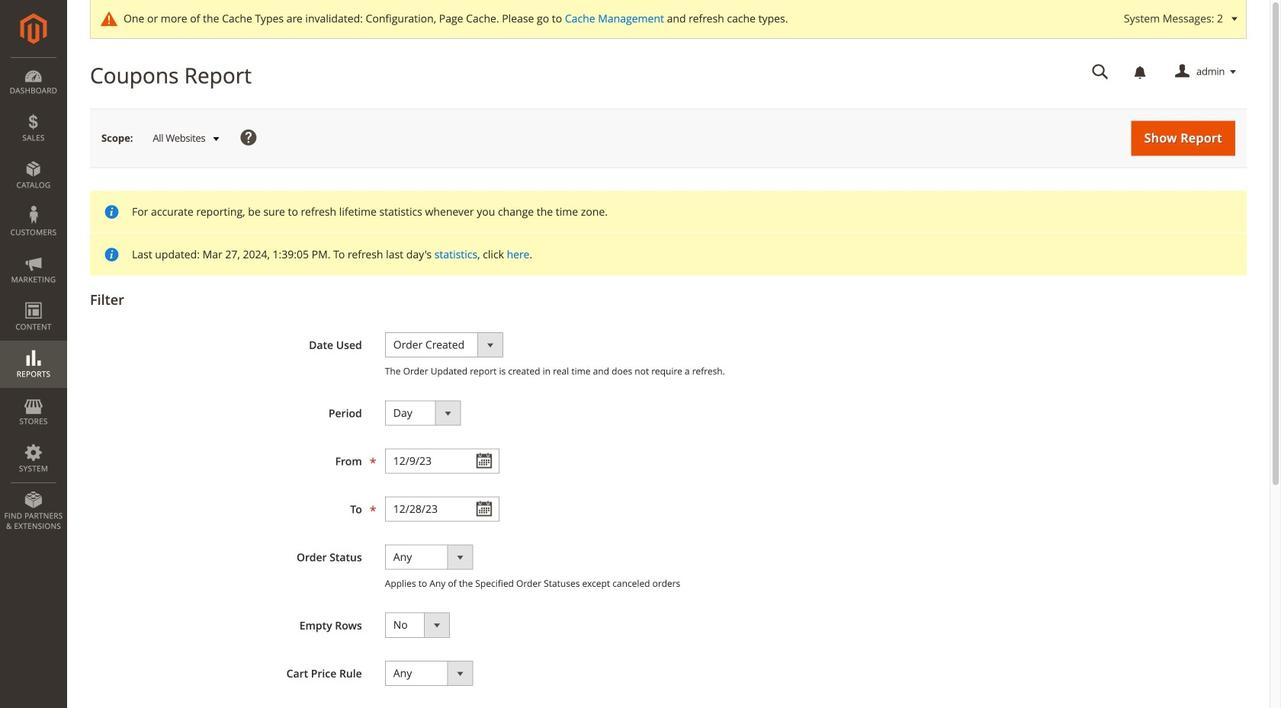 Task type: vqa. For each thing, say whether or not it's contained in the screenshot.
Magento Admin Panel image at the top left of the page
yes



Task type: locate. For each thing, give the bounding box(es) containing it.
None text field
[[385, 497, 500, 522]]

magento admin panel image
[[20, 13, 47, 44]]

None text field
[[1082, 59, 1120, 85], [385, 449, 500, 474], [1082, 59, 1120, 85], [385, 449, 500, 474]]

menu bar
[[0, 57, 67, 540]]



